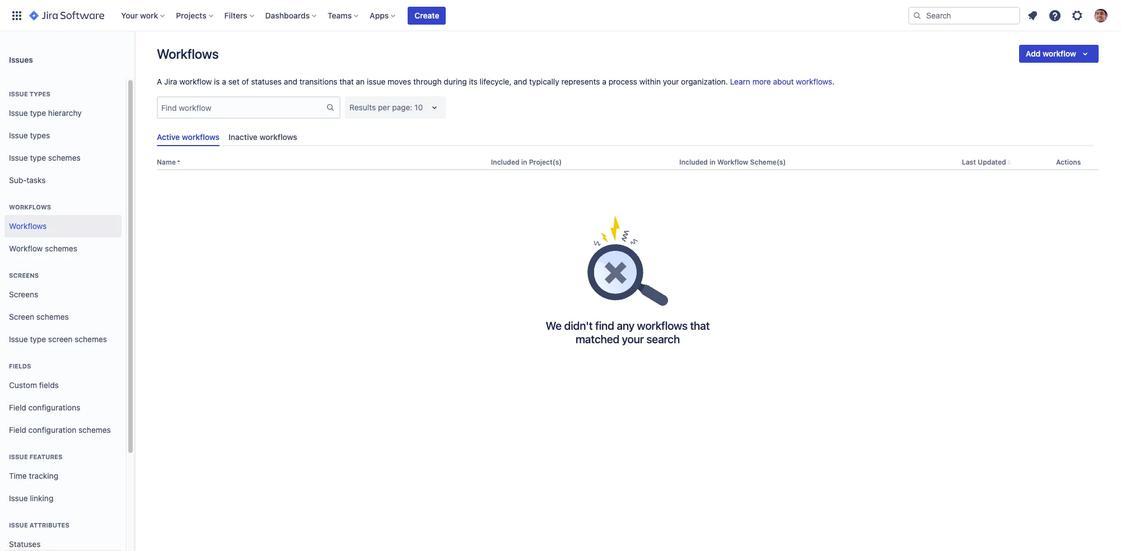 Task type: describe. For each thing, give the bounding box(es) containing it.
time tracking
[[9, 471, 58, 480]]

a
[[157, 77, 162, 86]]

within
[[640, 77, 661, 86]]

Find workflow text field
[[158, 100, 326, 115]]

custom fields
[[9, 380, 59, 390]]

teams button
[[324, 6, 363, 24]]

your
[[121, 10, 138, 20]]

screen
[[9, 312, 34, 321]]

screens for 'screens' link
[[9, 289, 38, 299]]

per
[[378, 103, 390, 112]]

time
[[9, 471, 27, 480]]

linking
[[30, 493, 53, 503]]

issue types group
[[4, 78, 122, 195]]

learn more about workflows link
[[730, 77, 833, 86]]

issue features group
[[4, 441, 122, 513]]

didn't
[[564, 319, 593, 332]]

project(s)
[[529, 158, 562, 166]]

issue attributes group
[[4, 510, 122, 551]]

0 vertical spatial workflows
[[157, 46, 219, 62]]

inactive workflows
[[229, 132, 297, 142]]

help image
[[1049, 9, 1062, 22]]

1 vertical spatial workflow
[[179, 77, 212, 86]]

configuration
[[28, 425, 76, 434]]

issue type hierarchy link
[[4, 102, 122, 124]]

screen schemes
[[9, 312, 69, 321]]

find
[[595, 319, 614, 332]]

process
[[609, 77, 637, 86]]

fields group
[[4, 351, 122, 445]]

workflow schemes
[[9, 243, 77, 253]]

open image
[[428, 101, 441, 114]]

issue for issue types
[[9, 130, 28, 140]]

screen schemes link
[[4, 306, 122, 328]]

updated
[[978, 158, 1006, 166]]

workflows right 'inactive'
[[260, 132, 297, 142]]

results per page: 10
[[350, 103, 423, 112]]

type for schemes
[[30, 153, 46, 162]]

notifications image
[[1026, 9, 1040, 22]]

type for screen
[[30, 334, 46, 344]]

0 vertical spatial workflow
[[718, 158, 749, 166]]

issue features
[[9, 453, 62, 460]]

filters button
[[221, 6, 259, 24]]

moves
[[388, 77, 411, 86]]

statuses
[[251, 77, 282, 86]]

your work
[[121, 10, 158, 20]]

included in workflow scheme(s)
[[679, 158, 786, 166]]

sub-
[[9, 175, 27, 185]]

projects
[[176, 10, 206, 20]]

transitions
[[299, 77, 337, 86]]

screens group
[[4, 260, 122, 354]]

issue for issue type screen schemes
[[9, 334, 28, 344]]

.
[[833, 77, 835, 86]]

results
[[350, 103, 376, 112]]

create button
[[408, 6, 446, 24]]

screens for screens group
[[9, 272, 39, 279]]

schemes inside issue types group
[[48, 153, 81, 162]]

field configurations link
[[4, 397, 122, 419]]

tab list containing active workflows
[[152, 128, 1099, 146]]

statuses link
[[4, 533, 122, 551]]

workflows right active
[[182, 132, 220, 142]]

an
[[356, 77, 365, 86]]

configurations
[[28, 402, 80, 412]]

included for included in workflow scheme(s)
[[679, 158, 708, 166]]

search image
[[913, 11, 922, 20]]

workflows group
[[4, 192, 122, 263]]

types
[[30, 90, 50, 97]]

schemes inside fields group
[[78, 425, 111, 434]]

learn
[[730, 77, 751, 86]]

in for project(s)
[[521, 158, 527, 166]]

time tracking link
[[4, 465, 122, 487]]

2 a from the left
[[602, 77, 607, 86]]

of
[[242, 77, 249, 86]]

apps
[[370, 10, 389, 20]]

issue for issue types
[[9, 90, 28, 97]]

workflows inside we didn't find any workflows that matched your search
[[637, 319, 688, 332]]

statuses
[[9, 539, 41, 549]]

types
[[30, 130, 50, 140]]

scheme(s)
[[750, 158, 786, 166]]

screen
[[48, 334, 73, 344]]

about
[[773, 77, 794, 86]]

included for included in project(s)
[[491, 158, 520, 166]]

workflow inside workflow schemes link
[[9, 243, 43, 253]]

a jira workflow is a set of statuses and transitions that an issue moves through during its lifecycle, and typically represents a process within your organization. learn more about workflows .
[[157, 77, 835, 86]]

schemes inside "link"
[[75, 334, 107, 344]]

issue
[[367, 77, 386, 86]]

field for field configurations
[[9, 402, 26, 412]]

we didn't find any workflows that matched your search
[[546, 319, 710, 346]]

search
[[647, 333, 680, 346]]

typically
[[529, 77, 559, 86]]

workflows right about
[[796, 77, 833, 86]]

Results per page: 10 text field
[[351, 102, 353, 113]]

sub-tasks link
[[4, 169, 122, 192]]

last updated
[[962, 158, 1006, 166]]

issue type schemes
[[9, 153, 81, 162]]

10
[[415, 103, 423, 112]]

attributes
[[30, 521, 69, 529]]

projects button
[[173, 6, 218, 24]]



Task type: locate. For each thing, give the bounding box(es) containing it.
jira
[[164, 77, 177, 86]]

1 horizontal spatial a
[[602, 77, 607, 86]]

2 field from the top
[[9, 425, 26, 434]]

type inside 'issue type schemes' link
[[30, 153, 46, 162]]

field down custom
[[9, 402, 26, 412]]

and right statuses
[[284, 77, 297, 86]]

through
[[413, 77, 442, 86]]

issue type schemes link
[[4, 147, 122, 169]]

issue for issue attributes
[[9, 521, 28, 529]]

its
[[469, 77, 478, 86]]

issue
[[9, 90, 28, 97], [9, 108, 28, 117], [9, 130, 28, 140], [9, 153, 28, 162], [9, 334, 28, 344], [9, 453, 28, 460], [9, 493, 28, 503], [9, 521, 28, 529]]

matched
[[576, 333, 620, 346]]

1 field from the top
[[9, 402, 26, 412]]

your profile and settings image
[[1094, 9, 1108, 22]]

2 issue from the top
[[9, 108, 28, 117]]

work
[[140, 10, 158, 20]]

1 and from the left
[[284, 77, 297, 86]]

teams
[[328, 10, 352, 20]]

screens link
[[4, 283, 122, 306]]

schemes down issue types link in the top of the page
[[48, 153, 81, 162]]

schemes down workflows link
[[45, 243, 77, 253]]

Search field
[[909, 6, 1021, 24]]

dashboards
[[265, 10, 310, 20]]

1 vertical spatial workflow
[[9, 243, 43, 253]]

0 vertical spatial your
[[663, 77, 679, 86]]

workflows for workflows link
[[9, 221, 47, 231]]

page:
[[392, 103, 412, 112]]

your
[[663, 77, 679, 86], [622, 333, 644, 346]]

schemes inside workflows group
[[45, 243, 77, 253]]

workflow inside add workflow dropdown button
[[1043, 49, 1077, 58]]

0 horizontal spatial and
[[284, 77, 297, 86]]

settings image
[[1071, 9, 1084, 22]]

last
[[962, 158, 976, 166]]

type up tasks
[[30, 153, 46, 162]]

issue types
[[9, 90, 50, 97]]

represents
[[562, 77, 600, 86]]

features
[[30, 453, 62, 460]]

screens
[[9, 272, 39, 279], [9, 289, 38, 299]]

screens down workflow schemes
[[9, 272, 39, 279]]

3 type from the top
[[30, 334, 46, 344]]

schemes
[[48, 153, 81, 162], [45, 243, 77, 253], [36, 312, 69, 321], [75, 334, 107, 344], [78, 425, 111, 434]]

7 issue from the top
[[9, 493, 28, 503]]

1 a from the left
[[222, 77, 226, 86]]

tab list
[[152, 128, 1099, 146]]

jira software image
[[29, 9, 104, 22], [29, 9, 104, 22]]

any
[[617, 319, 635, 332]]

field configuration schemes link
[[4, 419, 122, 441]]

add workflow button
[[1019, 45, 1099, 63]]

last updated button
[[962, 158, 1006, 166]]

field configurations
[[9, 402, 80, 412]]

0 vertical spatial workflow
[[1043, 49, 1077, 58]]

issue linking link
[[4, 487, 122, 510]]

workflows
[[157, 46, 219, 62], [9, 203, 51, 211], [9, 221, 47, 231]]

sub-tasks
[[9, 175, 46, 185]]

workflow left is
[[179, 77, 212, 86]]

2 screens from the top
[[9, 289, 38, 299]]

a right is
[[222, 77, 226, 86]]

field
[[9, 402, 26, 412], [9, 425, 26, 434]]

schemes up issue type screen schemes
[[36, 312, 69, 321]]

type inside 'issue type hierarchy' link
[[30, 108, 46, 117]]

2 and from the left
[[514, 77, 527, 86]]

workflow schemes link
[[4, 237, 122, 260]]

issue for issue type hierarchy
[[9, 108, 28, 117]]

0 vertical spatial type
[[30, 108, 46, 117]]

is
[[214, 77, 220, 86]]

1 in from the left
[[521, 158, 527, 166]]

1 horizontal spatial and
[[514, 77, 527, 86]]

issue type hierarchy
[[9, 108, 82, 117]]

issue inside "link"
[[9, 334, 28, 344]]

workflows inside workflows link
[[9, 221, 47, 231]]

type for hierarchy
[[30, 108, 46, 117]]

in for workflow
[[710, 158, 716, 166]]

your inside we didn't find any workflows that matched your search
[[622, 333, 644, 346]]

screens up screen
[[9, 289, 38, 299]]

sidebar navigation image
[[122, 45, 147, 67]]

workflows link
[[4, 215, 122, 237]]

workflow left scheme(s)
[[718, 158, 749, 166]]

banner
[[0, 0, 1121, 31]]

0 horizontal spatial workflow
[[179, 77, 212, 86]]

tasks
[[27, 175, 46, 185]]

workflow down workflows link
[[9, 243, 43, 253]]

workflows for workflows group
[[9, 203, 51, 211]]

0 vertical spatial that
[[340, 77, 354, 86]]

we
[[546, 319, 562, 332]]

1 vertical spatial your
[[622, 333, 644, 346]]

screens inside 'screens' link
[[9, 289, 38, 299]]

more
[[753, 77, 771, 86]]

add workflow
[[1026, 49, 1077, 58]]

1 horizontal spatial workflow
[[1043, 49, 1077, 58]]

1 type from the top
[[30, 108, 46, 117]]

1 vertical spatial screens
[[9, 289, 38, 299]]

1 screens from the top
[[9, 272, 39, 279]]

2 vertical spatial workflows
[[9, 221, 47, 231]]

schemes down field configurations link
[[78, 425, 111, 434]]

8 issue from the top
[[9, 521, 28, 529]]

field configuration schemes
[[9, 425, 111, 434]]

issue type screen schemes link
[[4, 328, 122, 351]]

banner containing your work
[[0, 0, 1121, 31]]

1 vertical spatial workflows
[[9, 203, 51, 211]]

workflows up jira
[[157, 46, 219, 62]]

fields
[[9, 362, 31, 370]]

1 horizontal spatial your
[[663, 77, 679, 86]]

workflow left down icon
[[1043, 49, 1077, 58]]

during
[[444, 77, 467, 86]]

custom
[[9, 380, 37, 390]]

create
[[415, 10, 439, 20]]

in left scheme(s)
[[710, 158, 716, 166]]

that inside we didn't find any workflows that matched your search
[[690, 319, 710, 332]]

schemes right screen on the left of the page
[[75, 334, 107, 344]]

in
[[521, 158, 527, 166], [710, 158, 716, 166]]

5 issue from the top
[[9, 334, 28, 344]]

3 issue from the top
[[9, 130, 28, 140]]

0 horizontal spatial your
[[622, 333, 644, 346]]

type left screen on the left of the page
[[30, 334, 46, 344]]

issues
[[9, 55, 33, 64]]

1 horizontal spatial included
[[679, 158, 708, 166]]

2 in from the left
[[710, 158, 716, 166]]

lifecycle,
[[480, 77, 512, 86]]

tracking
[[29, 471, 58, 480]]

1 vertical spatial type
[[30, 153, 46, 162]]

issue attributes
[[9, 521, 69, 529]]

issue for issue linking
[[9, 493, 28, 503]]

actions
[[1056, 158, 1081, 166]]

your right within
[[663, 77, 679, 86]]

6 issue from the top
[[9, 453, 28, 460]]

organization.
[[681, 77, 728, 86]]

primary element
[[7, 0, 909, 31]]

workflows down sub-tasks
[[9, 203, 51, 211]]

custom fields link
[[4, 374, 122, 397]]

field for field configuration schemes
[[9, 425, 26, 434]]

active
[[157, 132, 180, 142]]

1 vertical spatial field
[[9, 425, 26, 434]]

add
[[1026, 49, 1041, 58]]

1 issue from the top
[[9, 90, 28, 97]]

0 horizontal spatial in
[[521, 158, 527, 166]]

2 type from the top
[[30, 153, 46, 162]]

0 vertical spatial screens
[[9, 272, 39, 279]]

and left typically
[[514, 77, 527, 86]]

issue types link
[[4, 124, 122, 147]]

0 horizontal spatial workflow
[[9, 243, 43, 253]]

a left process
[[602, 77, 607, 86]]

your down any
[[622, 333, 644, 346]]

that
[[340, 77, 354, 86], [690, 319, 710, 332]]

0 horizontal spatial a
[[222, 77, 226, 86]]

filters
[[224, 10, 247, 20]]

type down types
[[30, 108, 46, 117]]

workflows up 'search'
[[637, 319, 688, 332]]

included in project(s)
[[491, 158, 562, 166]]

workflow
[[1043, 49, 1077, 58], [179, 77, 212, 86]]

type inside issue type screen schemes "link"
[[30, 334, 46, 344]]

issue for issue type schemes
[[9, 153, 28, 162]]

issue for issue features
[[9, 453, 28, 460]]

0 horizontal spatial that
[[340, 77, 354, 86]]

issue linking
[[9, 493, 53, 503]]

2 vertical spatial type
[[30, 334, 46, 344]]

0 vertical spatial field
[[9, 402, 26, 412]]

1 vertical spatial that
[[690, 319, 710, 332]]

issue type screen schemes
[[9, 334, 107, 344]]

2 included from the left
[[679, 158, 708, 166]]

included
[[491, 158, 520, 166], [679, 158, 708, 166]]

down icon image
[[1079, 47, 1092, 60]]

4 issue from the top
[[9, 153, 28, 162]]

in left the project(s)
[[521, 158, 527, 166]]

name button
[[157, 158, 176, 166]]

inactive
[[229, 132, 258, 142]]

0 horizontal spatial included
[[491, 158, 520, 166]]

dashboards button
[[262, 6, 321, 24]]

name
[[157, 158, 176, 166]]

set
[[228, 77, 240, 86]]

1 horizontal spatial that
[[690, 319, 710, 332]]

fields
[[39, 380, 59, 390]]

appswitcher icon image
[[10, 9, 24, 22]]

hierarchy
[[48, 108, 82, 117]]

1 included from the left
[[491, 158, 520, 166]]

1 horizontal spatial workflow
[[718, 158, 749, 166]]

workflows up workflow schemes
[[9, 221, 47, 231]]

your work button
[[118, 6, 169, 24]]

1 horizontal spatial in
[[710, 158, 716, 166]]

field up issue features
[[9, 425, 26, 434]]

a
[[222, 77, 226, 86], [602, 77, 607, 86]]



Task type: vqa. For each thing, say whether or not it's contained in the screenshot.
2nd the "Issue"
yes



